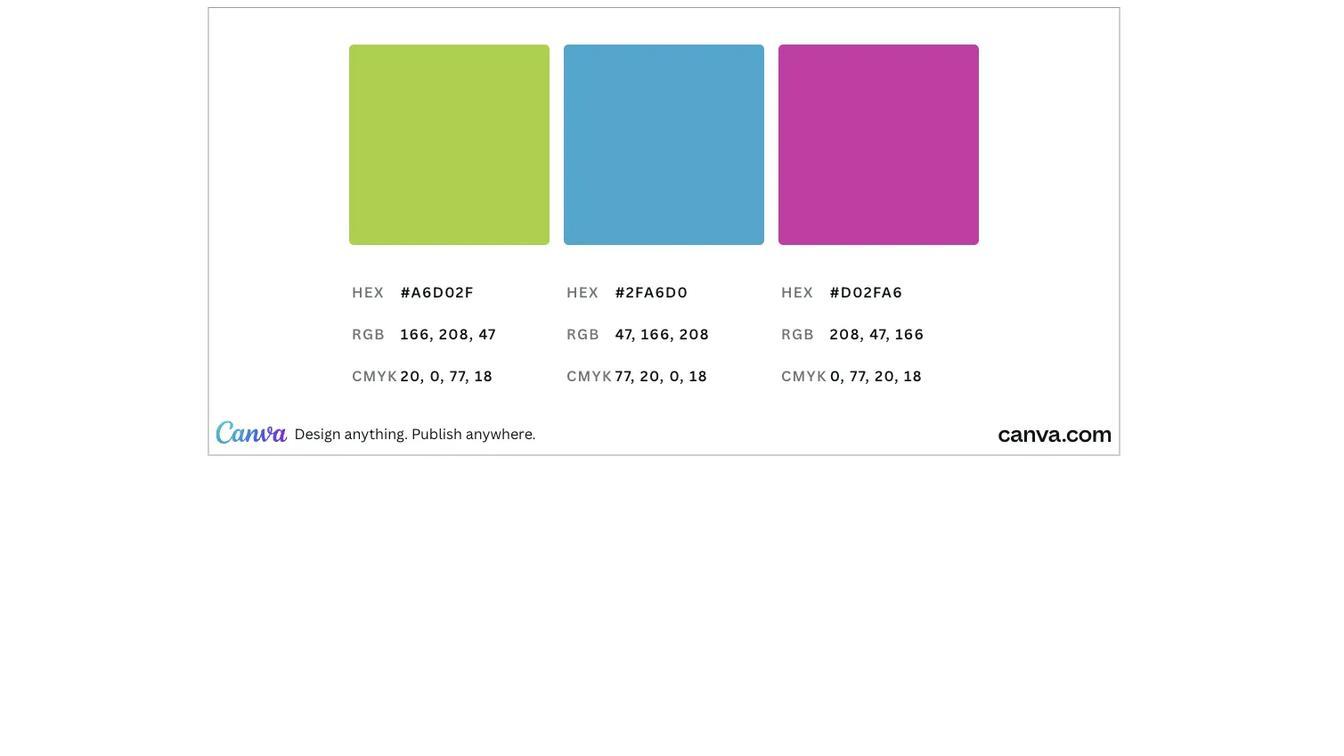 Task type: describe. For each thing, give the bounding box(es) containing it.
1 77, from the left
[[450, 366, 470, 385]]

166, 208, 47
[[401, 324, 497, 343]]

#d02fa6
[[830, 282, 903, 301]]

1 166, from the left
[[401, 324, 435, 343]]

design anything. publish anywhere.
[[294, 424, 536, 443]]

rgb for 47, 166, 208
[[567, 324, 600, 343]]

2 0, from the left
[[670, 366, 685, 385]]

1 20, from the left
[[401, 366, 425, 385]]

2 47, from the left
[[870, 324, 891, 343]]

anything.
[[344, 424, 408, 443]]

anywhere.
[[466, 424, 536, 443]]

208, 47, 166
[[830, 324, 925, 343]]

design
[[294, 424, 341, 443]]

canva.com
[[998, 419, 1112, 448]]

cmyk for cmyk 20, 0, 77, 18
[[352, 366, 398, 385]]

rgb for 208, 47, 166
[[781, 324, 815, 343]]

1 208, from the left
[[439, 324, 474, 343]]

cmyk for cmyk 77, 20, 0, 18
[[567, 366, 613, 385]]

3 0, from the left
[[830, 366, 846, 385]]

hex for #d02fa6
[[781, 282, 814, 301]]



Task type: vqa. For each thing, say whether or not it's contained in the screenshot.


Task type: locate. For each thing, give the bounding box(es) containing it.
3 hex from the left
[[781, 282, 814, 301]]

2 horizontal spatial 0,
[[830, 366, 846, 385]]

2 rgb from the left
[[567, 324, 600, 343]]

1 horizontal spatial 18
[[690, 366, 708, 385]]

1 horizontal spatial 208,
[[830, 324, 865, 343]]

20, down 166, 208, 47
[[401, 366, 425, 385]]

2 hex from the left
[[567, 282, 599, 301]]

0,
[[430, 366, 445, 385], [670, 366, 685, 385], [830, 366, 846, 385]]

77, down the 208, 47, 166
[[850, 366, 871, 385]]

3 77, from the left
[[850, 366, 871, 385]]

77,
[[450, 366, 470, 385], [615, 366, 636, 385], [850, 366, 871, 385]]

2 18 from the left
[[690, 366, 708, 385]]

47, left 166
[[870, 324, 891, 343]]

1 horizontal spatial 77,
[[615, 366, 636, 385]]

3 rgb from the left
[[781, 324, 815, 343]]

0 horizontal spatial rgb
[[352, 324, 386, 343]]

1 horizontal spatial 166,
[[641, 324, 675, 343]]

0, down 166, 208, 47
[[430, 366, 445, 385]]

2 horizontal spatial hex
[[781, 282, 814, 301]]

rgb up cmyk 20, 0, 77, 18 at the left of the page
[[352, 324, 386, 343]]

3 cmyk from the left
[[781, 366, 827, 385]]

hex
[[352, 282, 384, 301], [567, 282, 599, 301], [781, 282, 814, 301]]

1 47, from the left
[[615, 324, 637, 343]]

18 down 208 at the top right of page
[[690, 366, 708, 385]]

2 cmyk from the left
[[567, 366, 613, 385]]

hex for #a6d02f
[[352, 282, 384, 301]]

47, up cmyk 77, 20, 0, 18
[[615, 324, 637, 343]]

20, down 47, 166, 208 at the top
[[640, 366, 665, 385]]

0 horizontal spatial hex
[[352, 282, 384, 301]]

166, left 208 at the top right of page
[[641, 324, 675, 343]]

2 horizontal spatial 18
[[904, 366, 923, 385]]

1 horizontal spatial 0,
[[670, 366, 685, 385]]

#a6d02f
[[401, 282, 474, 301]]

208
[[680, 324, 710, 343]]

1 horizontal spatial 20,
[[640, 366, 665, 385]]

#2fa6d0
[[615, 282, 689, 301]]

18
[[475, 366, 493, 385], [690, 366, 708, 385], [904, 366, 923, 385]]

cmyk 20, 0, 77, 18
[[352, 366, 493, 385]]

0 horizontal spatial 47,
[[615, 324, 637, 343]]

77, down 166, 208, 47
[[450, 366, 470, 385]]

208,
[[439, 324, 474, 343], [830, 324, 865, 343]]

47,
[[615, 324, 637, 343], [870, 324, 891, 343]]

166, up cmyk 20, 0, 77, 18 at the left of the page
[[401, 324, 435, 343]]

166,
[[401, 324, 435, 343], [641, 324, 675, 343]]

2 208, from the left
[[830, 324, 865, 343]]

20,
[[401, 366, 425, 385], [640, 366, 665, 385], [875, 366, 900, 385]]

18 for cmyk 0, 77, 20, 18
[[904, 366, 923, 385]]

cmyk
[[352, 366, 398, 385], [567, 366, 613, 385], [781, 366, 827, 385]]

1 rgb from the left
[[352, 324, 386, 343]]

18 for cmyk 20, 0, 77, 18
[[475, 366, 493, 385]]

0 horizontal spatial 18
[[475, 366, 493, 385]]

166
[[896, 324, 925, 343]]

77, down 47, 166, 208 at the top
[[615, 366, 636, 385]]

0 horizontal spatial 166,
[[401, 324, 435, 343]]

hex left #d02fa6
[[781, 282, 814, 301]]

rgb for 166, 208, 47
[[352, 324, 386, 343]]

1 horizontal spatial rgb
[[567, 324, 600, 343]]

0 horizontal spatial 208,
[[439, 324, 474, 343]]

0, down the 208, 47, 166
[[830, 366, 846, 385]]

1 hex from the left
[[352, 282, 384, 301]]

0, down 47, 166, 208 at the top
[[670, 366, 685, 385]]

1 horizontal spatial hex
[[567, 282, 599, 301]]

0 horizontal spatial 0,
[[430, 366, 445, 385]]

1 horizontal spatial cmyk
[[567, 366, 613, 385]]

20, down the 208, 47, 166
[[875, 366, 900, 385]]

3 18 from the left
[[904, 366, 923, 385]]

publish
[[411, 424, 462, 443]]

2 horizontal spatial rgb
[[781, 324, 815, 343]]

47, 166, 208
[[615, 324, 710, 343]]

208, up cmyk 0, 77, 20, 18
[[830, 324, 865, 343]]

47
[[479, 324, 497, 343]]

1 horizontal spatial 47,
[[870, 324, 891, 343]]

rgb
[[352, 324, 386, 343], [567, 324, 600, 343], [781, 324, 815, 343]]

0 horizontal spatial cmyk
[[352, 366, 398, 385]]

1 0, from the left
[[430, 366, 445, 385]]

18 for cmyk 77, 20, 0, 18
[[690, 366, 708, 385]]

hex left #2fa6d0
[[567, 282, 599, 301]]

2 horizontal spatial 77,
[[850, 366, 871, 385]]

rgb up cmyk 0, 77, 20, 18
[[781, 324, 815, 343]]

0 horizontal spatial 77,
[[450, 366, 470, 385]]

cmyk 77, 20, 0, 18
[[567, 366, 708, 385]]

2 horizontal spatial 20,
[[875, 366, 900, 385]]

1 18 from the left
[[475, 366, 493, 385]]

2 horizontal spatial cmyk
[[781, 366, 827, 385]]

0 horizontal spatial 20,
[[401, 366, 425, 385]]

cmyk for cmyk 0, 77, 20, 18
[[781, 366, 827, 385]]

18 down 166
[[904, 366, 923, 385]]

1 cmyk from the left
[[352, 366, 398, 385]]

rgb up cmyk 77, 20, 0, 18
[[567, 324, 600, 343]]

2 20, from the left
[[640, 366, 665, 385]]

18 down the 47
[[475, 366, 493, 385]]

2 166, from the left
[[641, 324, 675, 343]]

208, left the 47
[[439, 324, 474, 343]]

hex left #a6d02f
[[352, 282, 384, 301]]

3 20, from the left
[[875, 366, 900, 385]]

hex for #2fa6d0
[[567, 282, 599, 301]]

2 77, from the left
[[615, 366, 636, 385]]

cmyk 0, 77, 20, 18
[[781, 366, 923, 385]]



